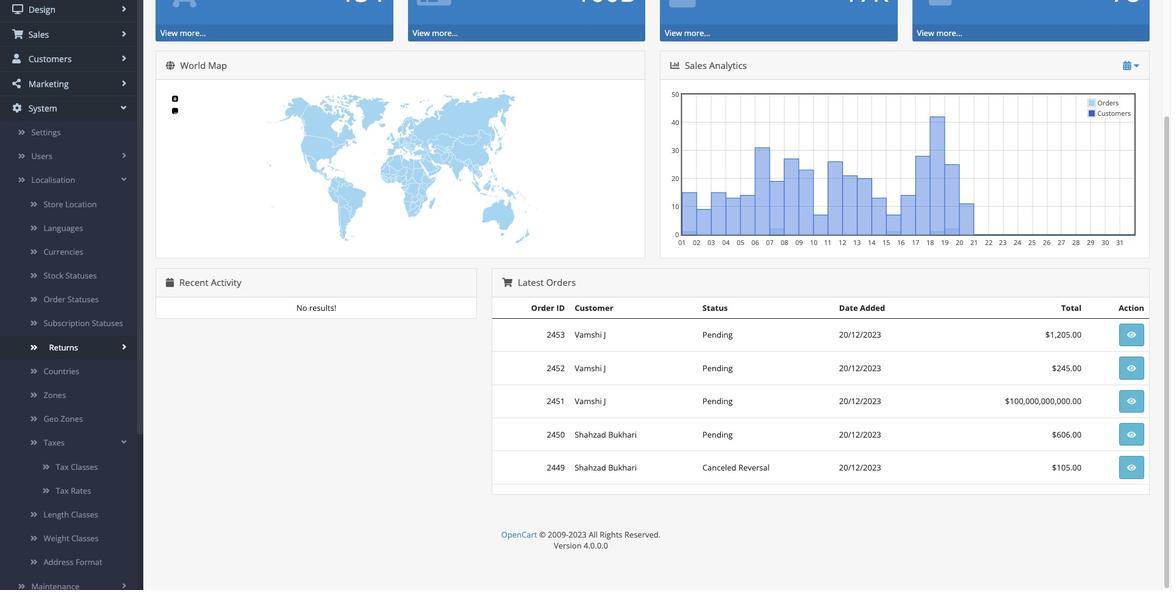 Task type: vqa. For each thing, say whether or not it's contained in the screenshot.


Task type: locate. For each thing, give the bounding box(es) containing it.
4 pending from the top
[[703, 429, 733, 440]]

date added
[[839, 302, 885, 313]]

opencart
[[501, 529, 537, 540]]

1 j from the top
[[604, 330, 606, 341]]

23
[[999, 238, 1007, 247]]

classes down "rates"
[[71, 509, 98, 520]]

calendar image
[[166, 278, 174, 287]]

share alt image
[[12, 79, 23, 88]]

16
[[897, 238, 905, 247]]

4 view more... from the left
[[917, 28, 963, 39]]

2450
[[547, 429, 565, 440]]

order
[[44, 294, 65, 305], [531, 302, 554, 313]]

1 horizontal spatial 20
[[956, 238, 963, 247]]

0 vertical spatial bukhari
[[608, 429, 637, 440]]

29
[[1087, 238, 1095, 247]]

format
[[76, 557, 102, 568]]

total
[[1061, 302, 1082, 313]]

1 vertical spatial orders
[[546, 276, 576, 289]]

customers link
[[0, 47, 137, 71]]

pending for 2451
[[703, 396, 733, 407]]

classes up the format
[[71, 533, 99, 544]]

1 horizontal spatial customers
[[1098, 109, 1131, 118]]

map
[[208, 59, 227, 71]]

system link
[[0, 97, 137, 121]]

10 up '0'
[[672, 202, 679, 211]]

1 horizontal spatial 10
[[810, 238, 818, 247]]

orders
[[1098, 98, 1119, 107], [546, 276, 576, 289]]

customers down "calendar alt" image
[[1098, 109, 1131, 118]]

shahzad bukhari right 2450
[[575, 429, 637, 440]]

design
[[26, 4, 56, 15]]

30 left 31
[[1102, 238, 1109, 247]]

1 vertical spatial shahzad
[[575, 462, 606, 473]]

30 down the 40 on the top right
[[672, 146, 679, 155]]

1 vertical spatial shahzad bukhari
[[575, 462, 637, 473]]

0 vertical spatial classes
[[71, 462, 98, 472]]

2 vertical spatial statuses
[[92, 318, 123, 329]]

j right 2452
[[604, 363, 606, 374]]

3 view image from the top
[[1127, 398, 1136, 406]]

desktop image
[[12, 4, 23, 14]]

shahzad for 2449
[[575, 462, 606, 473]]

2 view image from the top
[[1127, 365, 1136, 373]]

statuses right subscription
[[92, 318, 123, 329]]

classes for tax classes
[[71, 462, 98, 472]]

0 vertical spatial vamshi
[[575, 330, 602, 341]]

currencies
[[44, 246, 83, 257]]

statuses inside stock statuses link
[[66, 270, 97, 281]]

vamshi
[[575, 330, 602, 341], [575, 363, 602, 374], [575, 396, 602, 407]]

04
[[722, 238, 730, 247]]

statuses inside subscription statuses link
[[92, 318, 123, 329]]

1 view more... from the left
[[160, 28, 206, 39]]

vamshi j for 2451
[[575, 396, 606, 407]]

+ −
[[173, 93, 178, 118]]

sales right shopping cart icon
[[26, 28, 49, 40]]

3 j from the top
[[604, 396, 606, 407]]

bukhari for 2450
[[608, 429, 637, 440]]

pending for 2453
[[703, 330, 733, 341]]

30
[[672, 146, 679, 155], [1102, 238, 1109, 247]]

view
[[160, 28, 178, 39], [413, 28, 430, 39], [665, 28, 682, 39], [917, 28, 934, 39]]

shahzad bukhari right 2449
[[575, 462, 637, 473]]

3 vamshi from the top
[[575, 396, 602, 407]]

j right 2451
[[604, 396, 606, 407]]

shahzad
[[575, 429, 606, 440], [575, 462, 606, 473]]

5 20/12/2023 from the top
[[839, 462, 881, 473]]

activity
[[211, 276, 241, 289]]

14
[[868, 238, 876, 247]]

vamshi for 2452
[[575, 363, 602, 374]]

1 vertical spatial j
[[604, 363, 606, 374]]

10
[[672, 202, 679, 211], [810, 238, 818, 247]]

1 pending from the top
[[703, 330, 733, 341]]

0 horizontal spatial 30
[[672, 146, 679, 155]]

shopping cart image
[[12, 29, 23, 39]]

taxes
[[44, 438, 65, 449]]

order down stock
[[44, 294, 65, 305]]

classes for weight classes
[[71, 533, 99, 544]]

40
[[672, 118, 679, 127]]

20/12/2023 for $105.00
[[839, 462, 881, 473]]

bukhari
[[608, 429, 637, 440], [608, 462, 637, 473]]

length
[[44, 509, 69, 520]]

0 vertical spatial j
[[604, 330, 606, 341]]

canceled
[[703, 462, 736, 473]]

2 vamshi j from the top
[[575, 363, 606, 374]]

order left id
[[531, 302, 554, 313]]

shahzad bukhari for 2450
[[575, 429, 637, 440]]

20/12/2023 for $1,205.00
[[839, 330, 881, 341]]

1 view more... link from the left
[[160, 28, 206, 39]]

view image for $1,205.00
[[1127, 331, 1136, 339]]

0 vertical spatial 30
[[672, 146, 679, 155]]

1 vertical spatial customers
[[1098, 109, 1131, 118]]

tax left "rates"
[[56, 485, 69, 496]]

vamshi j down customer
[[575, 330, 606, 341]]

+
[[173, 93, 177, 104]]

1 horizontal spatial 30
[[1102, 238, 1109, 247]]

view image
[[1127, 464, 1136, 472]]

1 vertical spatial 10
[[810, 238, 818, 247]]

1 view image from the top
[[1127, 331, 1136, 339]]

store location
[[44, 199, 97, 210]]

vamshi j for 2453
[[575, 330, 606, 341]]

3 vamshi j from the top
[[575, 396, 606, 407]]

order for order id
[[531, 302, 554, 313]]

1 horizontal spatial sales
[[685, 59, 707, 71]]

j down customer
[[604, 330, 606, 341]]

1 vertical spatial vamshi j
[[575, 363, 606, 374]]

sales for sales
[[26, 28, 49, 40]]

shahzad right 2449
[[575, 462, 606, 473]]

3 view more... from the left
[[665, 28, 710, 39]]

classes
[[71, 462, 98, 472], [71, 509, 98, 520], [71, 533, 99, 544]]

shahzad bukhari for 2449
[[575, 462, 637, 473]]

view more...
[[160, 28, 206, 39], [413, 28, 458, 39], [665, 28, 710, 39], [917, 28, 963, 39]]

tax rates link
[[0, 479, 137, 503]]

statuses up subscription statuses
[[68, 294, 99, 305]]

4 20/12/2023 from the top
[[839, 429, 881, 440]]

2 vertical spatial j
[[604, 396, 606, 407]]

shahzad for 2450
[[575, 429, 606, 440]]

localisation
[[31, 175, 75, 186]]

0 vertical spatial sales
[[26, 28, 49, 40]]

sales analytics
[[683, 59, 747, 71]]

0 horizontal spatial orders
[[546, 276, 576, 289]]

0 horizontal spatial order
[[44, 294, 65, 305]]

1 tax from the top
[[56, 462, 69, 472]]

vamshi for 2451
[[575, 396, 602, 407]]

2 vertical spatial vamshi
[[575, 396, 602, 407]]

1 vertical spatial classes
[[71, 509, 98, 520]]

rates
[[71, 485, 91, 496]]

0 vertical spatial 10
[[672, 202, 679, 211]]

1 more... from the left
[[180, 28, 206, 39]]

1 vamshi j from the top
[[575, 330, 606, 341]]

view image
[[1127, 331, 1136, 339], [1127, 365, 1136, 373], [1127, 398, 1136, 406], [1127, 431, 1136, 439]]

shahzad right 2450
[[575, 429, 606, 440]]

vamshi j for 2452
[[575, 363, 606, 374]]

0 vertical spatial tax
[[56, 462, 69, 472]]

4 more... from the left
[[937, 28, 963, 39]]

1 shahzad bukhari from the top
[[575, 429, 637, 440]]

1 vamshi from the top
[[575, 330, 602, 341]]

0 vertical spatial vamshi j
[[575, 330, 606, 341]]

view image for $100,000,000,000.00
[[1127, 398, 1136, 406]]

0 horizontal spatial customers
[[26, 53, 72, 65]]

recent
[[179, 276, 209, 289]]

0
[[675, 230, 679, 239]]

01
[[678, 238, 686, 247]]

statuses for subscription statuses
[[92, 318, 123, 329]]

3 pending from the top
[[703, 396, 733, 407]]

09
[[795, 238, 803, 247]]

zones right 'geo'
[[61, 414, 83, 425]]

20/12/2023 for $100,000,000,000.00
[[839, 396, 881, 407]]

j for 2451
[[604, 396, 606, 407]]

tax inside tax rates "link"
[[56, 485, 69, 496]]

geo zones
[[44, 414, 83, 425]]

vamshi j right 2451
[[575, 396, 606, 407]]

1 bukhari from the top
[[608, 429, 637, 440]]

vamshi down customer
[[575, 330, 602, 341]]

tax down taxes link
[[56, 462, 69, 472]]

vamshi right 2452
[[575, 363, 602, 374]]

2 shahzad bukhari from the top
[[575, 462, 637, 473]]

2 20/12/2023 from the top
[[839, 363, 881, 374]]

vamshi j
[[575, 330, 606, 341], [575, 363, 606, 374], [575, 396, 606, 407]]

3 view more... link from the left
[[665, 28, 710, 39]]

1 horizontal spatial order
[[531, 302, 554, 313]]

1 vertical spatial sales
[[685, 59, 707, 71]]

statuses inside order statuses link
[[68, 294, 99, 305]]

24
[[1014, 238, 1021, 247]]

20
[[672, 174, 679, 183], [956, 238, 963, 247]]

location
[[65, 199, 97, 210]]

customer
[[575, 302, 613, 313]]

10 left 11
[[810, 238, 818, 247]]

2 pending from the top
[[703, 363, 733, 374]]

2 bukhari from the top
[[608, 462, 637, 473]]

cog image
[[12, 103, 23, 113]]

sales
[[26, 28, 49, 40], [685, 59, 707, 71]]

2 view more... from the left
[[413, 28, 458, 39]]

0 vertical spatial shahzad
[[575, 429, 606, 440]]

customers
[[26, 53, 72, 65], [1098, 109, 1131, 118]]

0 vertical spatial 20
[[672, 174, 679, 183]]

world map
[[178, 59, 227, 71]]

1 horizontal spatial orders
[[1098, 98, 1119, 107]]

1 vertical spatial 30
[[1102, 238, 1109, 247]]

1 vertical spatial bukhari
[[608, 462, 637, 473]]

rights
[[600, 529, 622, 540]]

0 vertical spatial customers
[[26, 53, 72, 65]]

sales right chart bar icon
[[685, 59, 707, 71]]

3 more... from the left
[[684, 28, 710, 39]]

latest orders
[[516, 276, 576, 289]]

2 vertical spatial vamshi j
[[575, 396, 606, 407]]

2 vertical spatial classes
[[71, 533, 99, 544]]

statuses
[[66, 270, 97, 281], [68, 294, 99, 305], [92, 318, 123, 329]]

0 vertical spatial shahzad bukhari
[[575, 429, 637, 440]]

20 left the 21
[[956, 238, 963, 247]]

25
[[1028, 238, 1036, 247]]

2 shahzad from the top
[[575, 462, 606, 473]]

localisation link
[[0, 169, 137, 192]]

1 shahzad from the top
[[575, 429, 606, 440]]

2 vamshi from the top
[[575, 363, 602, 374]]

1 20/12/2023 from the top
[[839, 330, 881, 341]]

view image for $245.00
[[1127, 365, 1136, 373]]

statuses up order statuses on the left of page
[[66, 270, 97, 281]]

view more... link
[[160, 28, 206, 39], [413, 28, 458, 39], [665, 28, 710, 39], [917, 28, 963, 39]]

bukhari for 2449
[[608, 462, 637, 473]]

classes up "rates"
[[71, 462, 98, 472]]

countries link
[[0, 360, 137, 384]]

more...
[[180, 28, 206, 39], [432, 28, 458, 39], [684, 28, 710, 39], [937, 28, 963, 39]]

05
[[737, 238, 744, 247]]

zones up 'geo'
[[44, 390, 66, 401]]

20 down the 40 on the top right
[[672, 174, 679, 183]]

0 horizontal spatial sales
[[26, 28, 49, 40]]

4 view image from the top
[[1127, 431, 1136, 439]]

3 20/12/2023 from the top
[[839, 396, 881, 407]]

recent activity
[[177, 276, 241, 289]]

sales for sales analytics
[[685, 59, 707, 71]]

users link
[[0, 145, 137, 169]]

latest
[[518, 276, 544, 289]]

1 vertical spatial tax
[[56, 485, 69, 496]]

zones
[[44, 390, 66, 401], [61, 414, 83, 425]]

2 j from the top
[[604, 363, 606, 374]]

vamshi right 2451
[[575, 396, 602, 407]]

2 tax from the top
[[56, 485, 69, 496]]

tax inside tax classes link
[[56, 462, 69, 472]]

weight classes
[[44, 533, 99, 544]]

1 vertical spatial vamshi
[[575, 363, 602, 374]]

20/12/2023
[[839, 330, 881, 341], [839, 363, 881, 374], [839, 396, 881, 407], [839, 429, 881, 440], [839, 462, 881, 473]]

vamshi j right 2452
[[575, 363, 606, 374]]

reversal
[[739, 462, 770, 473]]

id
[[556, 302, 565, 313]]

0 vertical spatial orders
[[1098, 98, 1119, 107]]

0 horizontal spatial 10
[[672, 202, 679, 211]]

©
[[539, 529, 546, 540]]

31
[[1116, 238, 1124, 247]]

3 view from the left
[[665, 28, 682, 39]]

customers up marketing
[[26, 53, 72, 65]]

0 vertical spatial statuses
[[66, 270, 97, 281]]

1 vertical spatial statuses
[[68, 294, 99, 305]]



Task type: describe. For each thing, give the bounding box(es) containing it.
design link
[[0, 0, 137, 22]]

marketing
[[26, 78, 69, 90]]

4.0.0.0
[[584, 540, 608, 551]]

length classes link
[[0, 503, 137, 527]]

2449
[[547, 462, 565, 473]]

subscription statuses link
[[0, 312, 137, 336]]

2451
[[547, 396, 565, 407]]

tax rates
[[56, 485, 91, 496]]

21
[[971, 238, 978, 247]]

stock statuses
[[44, 270, 97, 281]]

address format
[[44, 557, 102, 568]]

countries
[[44, 366, 79, 377]]

4 view from the left
[[917, 28, 934, 39]]

1 view from the left
[[160, 28, 178, 39]]

vamshi for 2453
[[575, 330, 602, 341]]

geo
[[44, 414, 59, 425]]

action
[[1119, 302, 1144, 313]]

tax for tax classes
[[56, 462, 69, 472]]

pending for 2452
[[703, 363, 733, 374]]

2023
[[569, 529, 587, 540]]

geo zones link
[[0, 408, 137, 432]]

20/12/2023 for $606.00
[[839, 429, 881, 440]]

2 view from the left
[[413, 28, 430, 39]]

weight
[[44, 533, 69, 544]]

globe image
[[166, 61, 175, 70]]

store location link
[[0, 192, 137, 216]]

$1,205.00
[[1046, 330, 1082, 341]]

15
[[883, 238, 890, 247]]

j for 2452
[[604, 363, 606, 374]]

customers inside customers link
[[26, 53, 72, 65]]

j for 2453
[[604, 330, 606, 341]]

$245.00
[[1052, 363, 1082, 374]]

−
[[174, 107, 178, 118]]

marketing link
[[0, 72, 137, 96]]

zones link
[[0, 384, 137, 408]]

view image for $606.00
[[1127, 431, 1136, 439]]

returns link
[[0, 336, 137, 360]]

18
[[927, 238, 934, 247]]

currencies link
[[0, 240, 137, 264]]

order for order statuses
[[44, 294, 65, 305]]

tax classes link
[[0, 455, 137, 479]]

chart bar image
[[670, 61, 680, 70]]

stock statuses link
[[0, 264, 137, 288]]

1 vertical spatial zones
[[61, 414, 83, 425]]

languages
[[44, 222, 83, 233]]

length classes
[[44, 509, 98, 520]]

11
[[824, 238, 832, 247]]

added
[[860, 302, 885, 313]]

pending for 2450
[[703, 429, 733, 440]]

1 vertical spatial 20
[[956, 238, 963, 247]]

order id
[[531, 302, 565, 313]]

subscription statuses
[[44, 318, 123, 329]]

statuses for order statuses
[[68, 294, 99, 305]]

caret down image
[[1134, 61, 1139, 70]]

no results!
[[296, 302, 336, 313]]

20/12/2023 for $245.00
[[839, 363, 881, 374]]

version
[[554, 540, 582, 551]]

store
[[44, 199, 63, 210]]

tax classes
[[56, 462, 98, 472]]

classes for length classes
[[71, 509, 98, 520]]

06
[[752, 238, 759, 247]]

returns
[[49, 342, 78, 353]]

results!
[[309, 302, 336, 313]]

statuses for stock statuses
[[66, 270, 97, 281]]

$105.00
[[1052, 462, 1082, 473]]

0 horizontal spatial 20
[[672, 174, 679, 183]]

19
[[941, 238, 949, 247]]

world
[[180, 59, 206, 71]]

07
[[766, 238, 774, 247]]

user image
[[12, 54, 23, 64]]

$606.00
[[1052, 429, 1082, 440]]

02
[[693, 238, 701, 247]]

2 view more... link from the left
[[413, 28, 458, 39]]

order statuses
[[44, 294, 99, 305]]

$100,000,000,000.00
[[1005, 396, 1082, 407]]

taxes link
[[0, 432, 137, 455]]

opencart © 2009-2023 all rights reserved. version 4.0.0.0
[[501, 529, 661, 551]]

2452
[[547, 363, 565, 374]]

order statuses link
[[0, 288, 137, 312]]

13
[[853, 238, 861, 247]]

users
[[31, 151, 52, 162]]

shopping cart image
[[502, 278, 513, 287]]

22
[[985, 238, 993, 247]]

weight classes link
[[0, 527, 137, 551]]

2 more... from the left
[[432, 28, 458, 39]]

address format link
[[0, 551, 137, 575]]

status
[[703, 302, 728, 313]]

tax for tax rates
[[56, 485, 69, 496]]

26
[[1043, 238, 1051, 247]]

08
[[781, 238, 788, 247]]

analytics
[[709, 59, 747, 71]]

calendar alt image
[[1123, 61, 1131, 70]]

4 view more... link from the left
[[917, 28, 963, 39]]

settings
[[31, 127, 61, 138]]

2009-
[[548, 529, 569, 540]]

address
[[44, 557, 74, 568]]

0 vertical spatial zones
[[44, 390, 66, 401]]

17
[[912, 238, 920, 247]]

all
[[589, 529, 598, 540]]

50
[[672, 90, 679, 99]]



